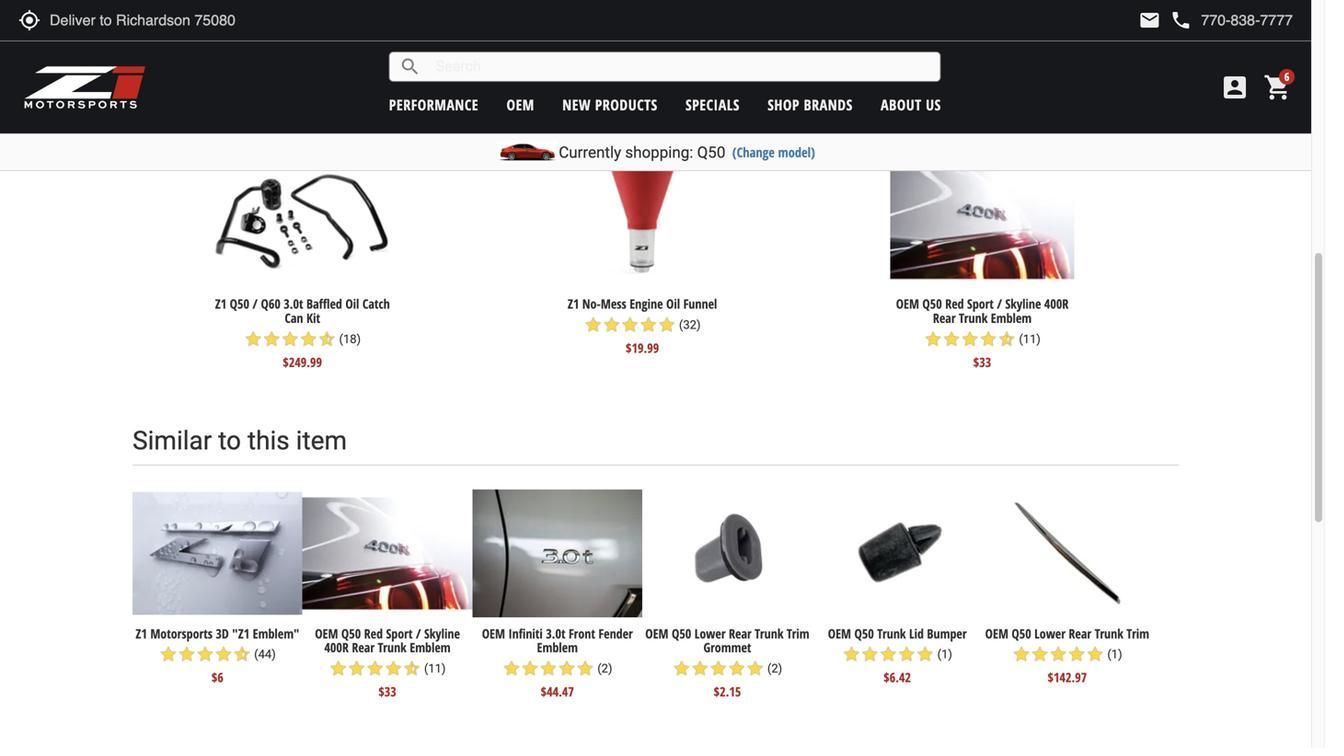 Task type: locate. For each thing, give the bounding box(es) containing it.
1 vertical spatial 3.0t
[[546, 625, 566, 642]]

(32)
[[679, 318, 701, 332]]

1 horizontal spatial lower
[[1035, 625, 1066, 642]]

(11)
[[1019, 332, 1041, 346], [424, 662, 446, 676]]

z1 q50 / q60 3.0t baffled oil catch can kit star star star star star_half (18) $249.99
[[215, 295, 390, 371]]

(2) inside oem infiniti 3.0t front fender emblem star star star star star (2) $44.47
[[598, 662, 613, 676]]

0 horizontal spatial trim
[[787, 625, 810, 642]]

2 trim from the left
[[1127, 625, 1150, 642]]

(change
[[733, 143, 775, 161]]

engine
[[630, 295, 663, 313]]

1 vertical spatial sport
[[386, 625, 413, 642]]

oem inside oem q50 trunk lid bumper star star star star star (1) $6.42
[[828, 625, 851, 642]]

1 horizontal spatial 3.0t
[[546, 625, 566, 642]]

1 horizontal spatial (11)
[[1019, 332, 1041, 346]]

1 horizontal spatial (2)
[[768, 662, 783, 676]]

0 horizontal spatial (2)
[[598, 662, 613, 676]]

1 horizontal spatial (1)
[[1108, 648, 1123, 661]]

fender
[[599, 625, 633, 642]]

trim for star
[[787, 625, 810, 642]]

1 horizontal spatial red
[[945, 295, 964, 313]]

1 vertical spatial red
[[364, 625, 383, 642]]

1 vertical spatial skyline
[[424, 625, 460, 642]]

0 vertical spatial oem q50 red sport / skyline 400r rear trunk emblem star star star star star_half (11) $33
[[896, 295, 1069, 371]]

star_half
[[318, 330, 336, 348], [998, 330, 1016, 348], [233, 645, 251, 664], [403, 660, 421, 678]]

0 vertical spatial this
[[406, 86, 448, 116]]

q50
[[697, 143, 726, 162], [230, 295, 249, 313], [923, 295, 942, 313], [341, 625, 361, 642], [672, 625, 692, 642], [855, 625, 874, 642], [1012, 625, 1032, 642]]

$249.99
[[283, 353, 322, 371]]

who
[[264, 86, 313, 116]]

performance link
[[389, 95, 479, 115]]

item
[[454, 86, 505, 116], [296, 426, 347, 456]]

(change model) link
[[733, 143, 815, 161]]

lid
[[909, 625, 924, 642]]

0 horizontal spatial oem q50 red sport / skyline 400r rear trunk emblem star star star star star_half (11) $33
[[315, 625, 460, 701]]

similar to this item
[[133, 426, 347, 456]]

lower inside oem q50 lower rear trunk trim star star star star star (1) $142.97
[[1035, 625, 1066, 642]]

new
[[563, 95, 591, 115]]

3d
[[216, 625, 229, 642]]

1 vertical spatial 400r
[[324, 639, 349, 656]]

oem
[[507, 95, 535, 115], [896, 295, 919, 313], [315, 625, 338, 642], [482, 625, 505, 642], [645, 625, 669, 642], [828, 625, 851, 642], [985, 625, 1009, 642]]

1 (2) from the left
[[598, 662, 613, 676]]

1 vertical spatial (11)
[[424, 662, 446, 676]]

star
[[584, 316, 603, 334], [603, 316, 621, 334], [621, 316, 639, 334], [639, 316, 658, 334], [658, 316, 676, 334], [244, 330, 263, 348], [263, 330, 281, 348], [281, 330, 299, 348], [299, 330, 318, 348], [924, 330, 943, 348], [943, 330, 961, 348], [961, 330, 979, 348], [979, 330, 998, 348], [159, 645, 178, 664], [178, 645, 196, 664], [196, 645, 214, 664], [214, 645, 233, 664], [843, 645, 861, 664], [861, 645, 879, 664], [879, 645, 898, 664], [898, 645, 916, 664], [916, 645, 935, 664], [1013, 645, 1031, 664], [1031, 645, 1049, 664], [1049, 645, 1068, 664], [1068, 645, 1086, 664], [1086, 645, 1105, 664], [329, 660, 348, 678], [348, 660, 366, 678], [366, 660, 384, 678], [384, 660, 403, 678], [503, 660, 521, 678], [521, 660, 539, 678], [539, 660, 558, 678], [558, 660, 576, 678], [576, 660, 595, 678], [673, 660, 691, 678], [691, 660, 709, 678], [709, 660, 728, 678], [728, 660, 746, 678], [746, 660, 765, 678]]

0 horizontal spatial z1
[[136, 625, 147, 642]]

3.0t left front
[[546, 625, 566, 642]]

also
[[512, 86, 560, 116]]

1 vertical spatial oem q50 red sport / skyline 400r rear trunk emblem star star star star star_half (11) $33
[[315, 625, 460, 701]]

0 vertical spatial 400r
[[1045, 295, 1069, 313]]

phone
[[1170, 9, 1192, 31]]

lower
[[695, 625, 726, 642], [1035, 625, 1066, 642]]

infiniti
[[509, 625, 543, 642]]

2 horizontal spatial /
[[997, 295, 1002, 313]]

$6
[[212, 669, 224, 686]]

skyline
[[1006, 295, 1041, 313], [424, 625, 460, 642]]

1 horizontal spatial $33
[[974, 353, 992, 371]]

2 oil from the left
[[666, 295, 680, 313]]

rear
[[933, 309, 956, 327], [729, 625, 752, 642], [1069, 625, 1092, 642], [352, 639, 375, 656]]

z1 inside z1 q50 / q60 3.0t baffled oil catch can kit star star star star star_half (18) $249.99
[[215, 295, 227, 313]]

3.0t right q60
[[284, 295, 303, 313]]

oem q50 trunk lid bumper star star star star star (1) $6.42
[[828, 625, 967, 686]]

no-
[[582, 295, 601, 313]]

trim inside 'oem q50 lower rear trunk trim grommet star star star star star (2) $2.15'
[[787, 625, 810, 642]]

0 vertical spatial skyline
[[1006, 295, 1041, 313]]

$33
[[974, 353, 992, 371], [379, 683, 396, 701]]

0 horizontal spatial red
[[364, 625, 383, 642]]

mail link
[[1139, 9, 1161, 31]]

1 vertical spatial $33
[[379, 683, 396, 701]]

shopping_cart
[[1264, 73, 1293, 102]]

1 horizontal spatial 400r
[[1045, 295, 1069, 313]]

lower up $142.97
[[1035, 625, 1066, 642]]

lower up $2.15
[[695, 625, 726, 642]]

products
[[595, 95, 658, 115]]

0 horizontal spatial 3.0t
[[284, 295, 303, 313]]

z1
[[215, 295, 227, 313], [568, 295, 579, 313], [136, 625, 147, 642]]

z1 left q60
[[215, 295, 227, 313]]

3.0t
[[284, 295, 303, 313], [546, 625, 566, 642]]

trunk
[[959, 309, 988, 327], [755, 625, 784, 642], [877, 625, 906, 642], [1095, 625, 1124, 642], [378, 639, 407, 656]]

0 horizontal spatial (1)
[[938, 648, 953, 661]]

(44)
[[254, 648, 276, 661]]

0 vertical spatial 3.0t
[[284, 295, 303, 313]]

1 oil from the left
[[345, 295, 359, 313]]

1 horizontal spatial z1
[[215, 295, 227, 313]]

1 vertical spatial item
[[296, 426, 347, 456]]

about
[[881, 95, 922, 115]]

z1 inside z1 no-mess engine oil funnel star star star star star (32) $19.99
[[568, 295, 579, 313]]

red
[[945, 295, 964, 313], [364, 625, 383, 642]]

(1) inside oem q50 lower rear trunk trim star star star star star (1) $142.97
[[1108, 648, 1123, 661]]

oem q50 red sport / skyline 400r rear trunk emblem star star star star star_half (11) $33
[[896, 295, 1069, 371], [315, 625, 460, 701]]

3.0t inside oem infiniti 3.0t front fender emblem star star star star star (2) $44.47
[[546, 625, 566, 642]]

(2) inside 'oem q50 lower rear trunk trim grommet star star star star star (2) $2.15'
[[768, 662, 783, 676]]

2 horizontal spatial emblem
[[991, 309, 1032, 327]]

shop
[[768, 95, 800, 115]]

shopping:
[[625, 143, 693, 162]]

z1 left no-
[[568, 295, 579, 313]]

customers
[[133, 86, 258, 116]]

trunk inside oem q50 trunk lid bumper star star star star star (1) $6.42
[[877, 625, 906, 642]]

0 horizontal spatial (11)
[[424, 662, 446, 676]]

0 horizontal spatial oil
[[345, 295, 359, 313]]

2 horizontal spatial z1
[[568, 295, 579, 313]]

mail phone
[[1139, 9, 1192, 31]]

this down the "search"
[[406, 86, 448, 116]]

1 horizontal spatial item
[[454, 86, 505, 116]]

q50 inside z1 q50 / q60 3.0t baffled oil catch can kit star star star star star_half (18) $249.99
[[230, 295, 249, 313]]

1 horizontal spatial emblem
[[537, 639, 578, 656]]

lower for grommet
[[695, 625, 726, 642]]

my_location
[[18, 9, 40, 31]]

1 (1) from the left
[[938, 648, 953, 661]]

0 horizontal spatial this
[[248, 426, 290, 456]]

0 vertical spatial red
[[945, 295, 964, 313]]

this
[[406, 86, 448, 116], [248, 426, 290, 456]]

2 (1) from the left
[[1108, 648, 1123, 661]]

emblem
[[991, 309, 1032, 327], [410, 639, 451, 656], [537, 639, 578, 656]]

1 horizontal spatial oil
[[666, 295, 680, 313]]

oil
[[345, 295, 359, 313], [666, 295, 680, 313]]

2 lower from the left
[[1035, 625, 1066, 642]]

0 horizontal spatial /
[[253, 295, 258, 313]]

/
[[253, 295, 258, 313], [997, 295, 1002, 313], [416, 625, 421, 642]]

1 trim from the left
[[787, 625, 810, 642]]

1 lower from the left
[[695, 625, 726, 642]]

0 horizontal spatial lower
[[695, 625, 726, 642]]

about us
[[881, 95, 941, 115]]

400r
[[1045, 295, 1069, 313], [324, 639, 349, 656]]

(2)
[[598, 662, 613, 676], [768, 662, 783, 676]]

currently
[[559, 143, 621, 162]]

0 horizontal spatial item
[[296, 426, 347, 456]]

1 horizontal spatial trim
[[1127, 625, 1150, 642]]

1 horizontal spatial skyline
[[1006, 295, 1041, 313]]

phone link
[[1170, 9, 1293, 31]]

sport
[[967, 295, 994, 313], [386, 625, 413, 642]]

oem inside oem q50 lower rear trunk trim star star star star star (1) $142.97
[[985, 625, 1009, 642]]

model)
[[778, 143, 815, 161]]

oem link
[[507, 95, 535, 115]]

new products
[[563, 95, 658, 115]]

lower inside 'oem q50 lower rear trunk trim grommet star star star star star (2) $2.15'
[[695, 625, 726, 642]]

can
[[285, 309, 303, 327]]

trim inside oem q50 lower rear trunk trim star star star star star (1) $142.97
[[1127, 625, 1150, 642]]

trunk inside 'oem q50 lower rear trunk trim grommet star star star star star (2) $2.15'
[[755, 625, 784, 642]]

this right to
[[248, 426, 290, 456]]

"z1
[[232, 625, 250, 642]]

bought
[[319, 86, 399, 116]]

1 vertical spatial this
[[248, 426, 290, 456]]

/ inside z1 q50 / q60 3.0t baffled oil catch can kit star star star star star_half (18) $249.99
[[253, 295, 258, 313]]

rear inside 'oem q50 lower rear trunk trim grommet star star star star star (2) $2.15'
[[729, 625, 752, 642]]

bumper
[[927, 625, 967, 642]]

trim
[[787, 625, 810, 642], [1127, 625, 1150, 642]]

item down $249.99
[[296, 426, 347, 456]]

1 horizontal spatial /
[[416, 625, 421, 642]]

item left oem link at the top
[[454, 86, 505, 116]]

motorsports
[[150, 625, 213, 642]]

(1)
[[938, 648, 953, 661], [1108, 648, 1123, 661]]

oil left catch
[[345, 295, 359, 313]]

z1 left motorsports
[[136, 625, 147, 642]]

2 (2) from the left
[[768, 662, 783, 676]]

brands
[[804, 95, 853, 115]]

oil inside z1 no-mess engine oil funnel star star star star star (32) $19.99
[[666, 295, 680, 313]]

oil right engine
[[666, 295, 680, 313]]

1 horizontal spatial oem q50 red sport / skyline 400r rear trunk emblem star star star star star_half (11) $33
[[896, 295, 1069, 371]]

1 horizontal spatial sport
[[967, 295, 994, 313]]

specials
[[686, 95, 740, 115]]

0 vertical spatial item
[[454, 86, 505, 116]]

$2.15
[[714, 683, 741, 701]]

0 vertical spatial sport
[[967, 295, 994, 313]]



Task type: describe. For each thing, give the bounding box(es) containing it.
q50 inside oem q50 lower rear trunk trim star star star star star (1) $142.97
[[1012, 625, 1032, 642]]

trim for (1)
[[1127, 625, 1150, 642]]

oil inside z1 q50 / q60 3.0t baffled oil catch can kit star star star star star_half (18) $249.99
[[345, 295, 359, 313]]

to
[[218, 426, 241, 456]]

emblem"
[[253, 625, 299, 642]]

q50 inside 'oem q50 lower rear trunk trim grommet star star star star star (2) $2.15'
[[672, 625, 692, 642]]

shopping_cart link
[[1259, 73, 1293, 102]]

0 vertical spatial (11)
[[1019, 332, 1041, 346]]

similar
[[133, 426, 212, 456]]

oem infiniti 3.0t front fender emblem star star star star star (2) $44.47
[[482, 625, 633, 701]]

rear inside oem q50 lower rear trunk trim star star star star star (1) $142.97
[[1069, 625, 1092, 642]]

search
[[399, 56, 421, 78]]

0 horizontal spatial $33
[[379, 683, 396, 701]]

account_box
[[1221, 73, 1250, 102]]

us
[[926, 95, 941, 115]]

...
[[693, 86, 713, 116]]

0 horizontal spatial sport
[[386, 625, 413, 642]]

about us link
[[881, 95, 941, 115]]

catch
[[363, 295, 390, 313]]

0 horizontal spatial 400r
[[324, 639, 349, 656]]

3.0t inside z1 q50 / q60 3.0t baffled oil catch can kit star star star star star_half (18) $249.99
[[284, 295, 303, 313]]

new products link
[[563, 95, 658, 115]]

$44.47
[[541, 683, 574, 701]]

Search search field
[[421, 53, 940, 81]]

star_half inside z1 motorsports 3d "z1 emblem" star star star star star_half (44) $6
[[233, 645, 251, 664]]

q60
[[261, 295, 281, 313]]

$6.42
[[884, 669, 911, 686]]

$142.97
[[1048, 669, 1087, 686]]

shop brands
[[768, 95, 853, 115]]

shop brands link
[[768, 95, 853, 115]]

currently shopping: q50 (change model)
[[559, 143, 815, 162]]

z1 motorsports logo image
[[23, 64, 147, 110]]

oem q50 lower rear trunk trim grommet star star star star star (2) $2.15
[[645, 625, 810, 701]]

mail
[[1139, 9, 1161, 31]]

star_half inside z1 q50 / q60 3.0t baffled oil catch can kit star star star star star_half (18) $249.99
[[318, 330, 336, 348]]

trunk inside oem q50 lower rear trunk trim star star star star star (1) $142.97
[[1095, 625, 1124, 642]]

0 horizontal spatial emblem
[[410, 639, 451, 656]]

$19.99
[[626, 339, 659, 357]]

z1 for $19.99
[[568, 295, 579, 313]]

kit
[[306, 309, 320, 327]]

oem inside 'oem q50 lower rear trunk trim grommet star star star star star (2) $2.15'
[[645, 625, 669, 642]]

q50 inside oem q50 trunk lid bumper star star star star star (1) $6.42
[[855, 625, 874, 642]]

front
[[569, 625, 595, 642]]

customers who bought this item also purchased ...
[[133, 86, 713, 116]]

1 horizontal spatial this
[[406, 86, 448, 116]]

specials link
[[686, 95, 740, 115]]

mess
[[601, 295, 627, 313]]

lower for star
[[1035, 625, 1066, 642]]

0 horizontal spatial skyline
[[424, 625, 460, 642]]

grommet
[[704, 639, 751, 656]]

oem inside oem infiniti 3.0t front fender emblem star star star star star (2) $44.47
[[482, 625, 505, 642]]

oem q50 lower rear trunk trim star star star star star (1) $142.97
[[985, 625, 1150, 686]]

0 vertical spatial $33
[[974, 353, 992, 371]]

funnel
[[683, 295, 717, 313]]

z1 for star
[[215, 295, 227, 313]]

z1 motorsports 3d "z1 emblem" star star star star star_half (44) $6
[[136, 625, 299, 686]]

z1 no-mess engine oil funnel star star star star star (32) $19.99
[[568, 295, 717, 357]]

z1 inside z1 motorsports 3d "z1 emblem" star star star star star_half (44) $6
[[136, 625, 147, 642]]

emblem inside oem infiniti 3.0t front fender emblem star star star star star (2) $44.47
[[537, 639, 578, 656]]

purchased
[[566, 86, 687, 116]]

performance
[[389, 95, 479, 115]]

account_box link
[[1216, 73, 1255, 102]]

baffled
[[307, 295, 342, 313]]

(1) inside oem q50 trunk lid bumper star star star star star (1) $6.42
[[938, 648, 953, 661]]

(18)
[[339, 332, 361, 346]]



Task type: vqa. For each thing, say whether or not it's contained in the screenshot.


